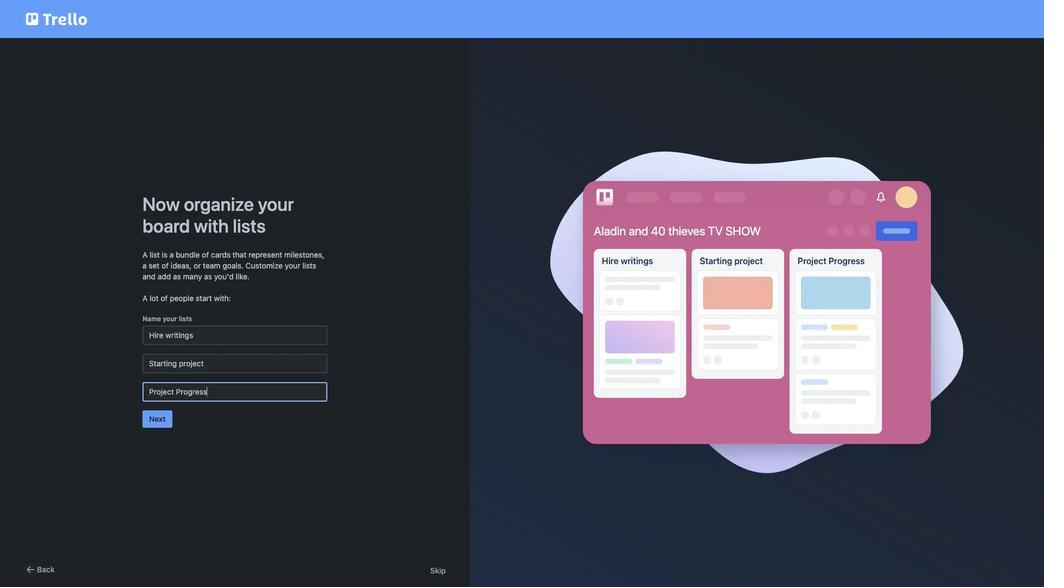 Task type: vqa. For each thing, say whether or not it's contained in the screenshot.
the bottom Starred Icon
no



Task type: locate. For each thing, give the bounding box(es) containing it.
a lot of people start with:
[[143, 294, 231, 303]]

a
[[143, 250, 148, 260], [143, 294, 148, 303]]

ideas,
[[171, 261, 192, 270]]

skip
[[430, 566, 446, 576]]

0 horizontal spatial a
[[143, 261, 147, 270]]

hire
[[602, 256, 619, 266]]

or
[[194, 261, 201, 270]]

1 vertical spatial trello image
[[594, 186, 616, 208]]

0 horizontal spatial lists
[[179, 315, 192, 323]]

aladin
[[594, 224, 626, 238]]

of up team
[[202, 250, 209, 260]]

list
[[150, 250, 160, 260]]

represent
[[249, 250, 282, 260]]

a left set
[[143, 261, 147, 270]]

back
[[37, 565, 55, 575]]

0 horizontal spatial trello image
[[24, 7, 89, 32]]

as
[[173, 272, 181, 281], [204, 272, 212, 281]]

name
[[143, 315, 161, 323]]

you'd
[[214, 272, 234, 281]]

lists up the that
[[233, 215, 266, 237]]

0 vertical spatial your
[[258, 193, 294, 215]]

1 vertical spatial and
[[143, 272, 156, 281]]

as down ideas, at top left
[[173, 272, 181, 281]]

a right is
[[170, 250, 174, 260]]

0 vertical spatial lists
[[233, 215, 266, 237]]

1 vertical spatial your
[[285, 261, 301, 270]]

skip button
[[430, 566, 446, 577]]

project
[[735, 256, 763, 266]]

hire writings
[[602, 256, 653, 266]]

0 horizontal spatial as
[[173, 272, 181, 281]]

0 vertical spatial and
[[629, 224, 649, 238]]

goals.
[[223, 261, 244, 270]]

0 vertical spatial trello image
[[24, 7, 89, 32]]

trello image
[[24, 7, 89, 32], [594, 186, 616, 208]]

starting project
[[700, 256, 763, 266]]

your
[[258, 193, 294, 215], [285, 261, 301, 270], [163, 315, 177, 323]]

1 horizontal spatial trello image
[[594, 186, 616, 208]]

a list is a bundle of cards that represent milestones, a set of ideas, or team goals. customize your lists and add as many as you'd like.
[[143, 250, 325, 281]]

a
[[170, 250, 174, 260], [143, 261, 147, 270]]

0 vertical spatial a
[[143, 250, 148, 260]]

and
[[629, 224, 649, 238], [143, 272, 156, 281]]

and down set
[[143, 272, 156, 281]]

2 horizontal spatial lists
[[303, 261, 317, 270]]

of down is
[[162, 261, 169, 270]]

that
[[233, 250, 247, 260]]

2 a from the top
[[143, 294, 148, 303]]

is
[[162, 250, 168, 260]]

0 vertical spatial of
[[202, 250, 209, 260]]

thieves
[[669, 224, 706, 238]]

1 vertical spatial lists
[[303, 261, 317, 270]]

Name your lists text field
[[143, 326, 328, 345]]

of
[[202, 250, 209, 260], [162, 261, 169, 270], [161, 294, 168, 303]]

and left 40
[[629, 224, 649, 238]]

1 a from the top
[[143, 250, 148, 260]]

lists down milestones,
[[303, 261, 317, 270]]

0 vertical spatial a
[[170, 250, 174, 260]]

and inside the a list is a bundle of cards that represent milestones, a set of ideas, or team goals. customize your lists and add as many as you'd like.
[[143, 272, 156, 281]]

a left lot
[[143, 294, 148, 303]]

tv
[[708, 224, 723, 238]]

1 as from the left
[[173, 272, 181, 281]]

0 horizontal spatial and
[[143, 272, 156, 281]]

board
[[143, 215, 190, 237]]

people
[[170, 294, 194, 303]]

of right lot
[[161, 294, 168, 303]]

1 horizontal spatial lists
[[233, 215, 266, 237]]

lists
[[233, 215, 266, 237], [303, 261, 317, 270], [179, 315, 192, 323]]

cards
[[211, 250, 231, 260]]

as down team
[[204, 272, 212, 281]]

your up represent
[[258, 193, 294, 215]]

name your lists
[[143, 315, 192, 323]]

with
[[194, 215, 229, 237]]

lists down a lot of people start with:
[[179, 315, 192, 323]]

1 horizontal spatial as
[[204, 272, 212, 281]]

lists inside the a list is a bundle of cards that represent milestones, a set of ideas, or team goals. customize your lists and add as many as you'd like.
[[303, 261, 317, 270]]

milestones,
[[284, 250, 325, 260]]

1 vertical spatial a
[[143, 294, 148, 303]]

a left list
[[143, 250, 148, 260]]

your down milestones,
[[285, 261, 301, 270]]

your inside the a list is a bundle of cards that represent milestones, a set of ideas, or team goals. customize your lists and add as many as you'd like.
[[285, 261, 301, 270]]

your right name
[[163, 315, 177, 323]]

a inside the a list is a bundle of cards that represent milestones, a set of ideas, or team goals. customize your lists and add as many as you'd like.
[[143, 250, 148, 260]]



Task type: describe. For each thing, give the bounding box(es) containing it.
project progress
[[798, 256, 865, 266]]

lot
[[150, 294, 159, 303]]

customize
[[246, 261, 283, 270]]

e.g., Done text field
[[143, 382, 328, 402]]

e.g., Doing text field
[[143, 354, 328, 374]]

many
[[183, 272, 202, 281]]

starting
[[700, 256, 733, 266]]

back button
[[24, 564, 55, 577]]

add
[[158, 272, 171, 281]]

with:
[[214, 294, 231, 303]]

a for a list is a bundle of cards that represent milestones, a set of ideas, or team goals. customize your lists and add as many as you'd like.
[[143, 250, 148, 260]]

next
[[149, 415, 166, 424]]

2 vertical spatial lists
[[179, 315, 192, 323]]

1 vertical spatial of
[[162, 261, 169, 270]]

1 horizontal spatial and
[[629, 224, 649, 238]]

your inside 'now organize your board with lists'
[[258, 193, 294, 215]]

like.
[[236, 272, 250, 281]]

now organize your board with lists
[[143, 193, 294, 237]]

1 vertical spatial a
[[143, 261, 147, 270]]

2 as from the left
[[204, 272, 212, 281]]

now
[[143, 193, 180, 215]]

project
[[798, 256, 827, 266]]

lists inside 'now organize your board with lists'
[[233, 215, 266, 237]]

a for a lot of people start with:
[[143, 294, 148, 303]]

bundle
[[176, 250, 200, 260]]

organize
[[184, 193, 254, 215]]

start
[[196, 294, 212, 303]]

team
[[203, 261, 221, 270]]

set
[[149, 261, 160, 270]]

40
[[651, 224, 666, 238]]

progress
[[829, 256, 865, 266]]

aladin and 40 thieves tv show
[[594, 224, 761, 238]]

2 vertical spatial your
[[163, 315, 177, 323]]

next button
[[143, 411, 172, 428]]

1 horizontal spatial a
[[170, 250, 174, 260]]

writings
[[621, 256, 653, 266]]

2 vertical spatial of
[[161, 294, 168, 303]]

show
[[726, 224, 761, 238]]



